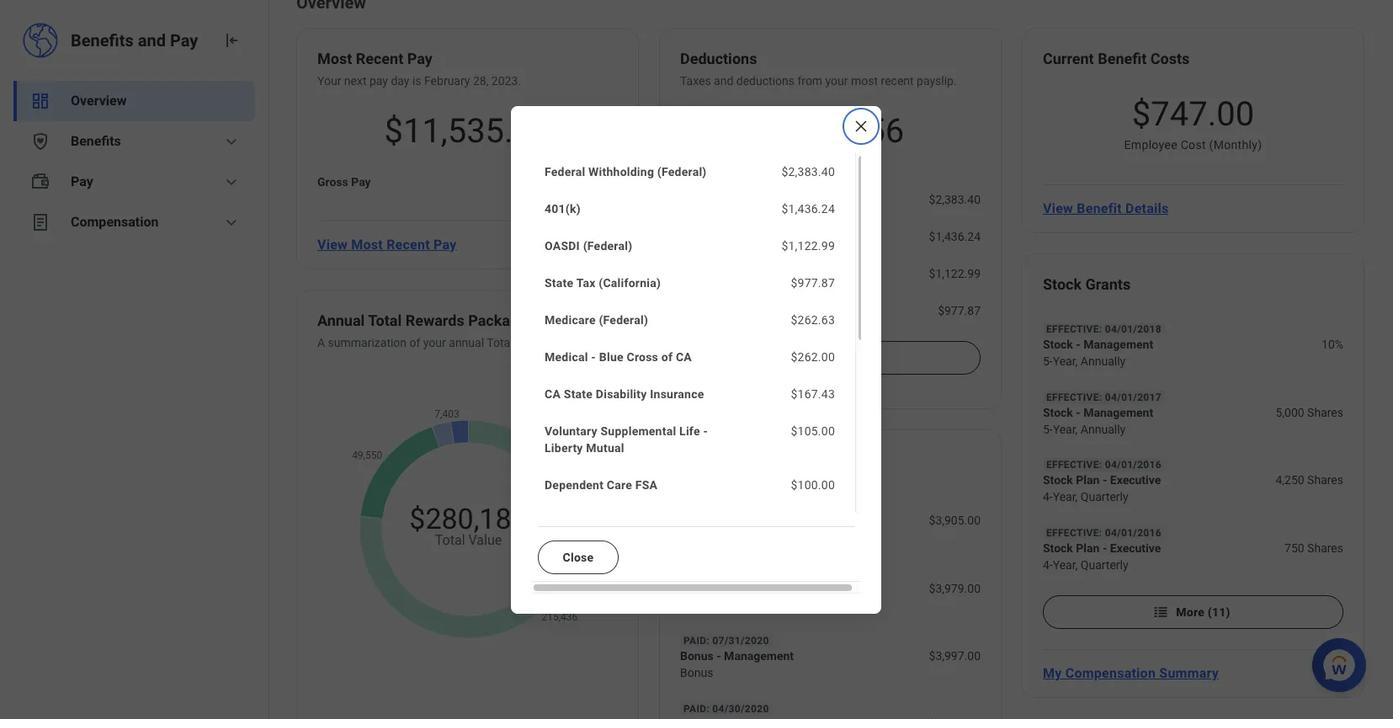 Task type: vqa. For each thing, say whether or not it's contained in the screenshot.
caret up icon related to second caret down icon
no



Task type: describe. For each thing, give the bounding box(es) containing it.
life
[[680, 424, 700, 437]]

close
[[563, 550, 594, 564]]

deductions taxes and deductions from your most recent payslip.
[[680, 50, 957, 88]]

overview link
[[13, 81, 255, 121]]

ca state disability insurance
[[545, 387, 704, 400]]

plan for 4,250 shares
[[1076, 474, 1100, 487]]

management for $3,997.00
[[724, 650, 794, 663]]

4,250 shares
[[1276, 474, 1344, 487]]

$7,067.56
[[757, 111, 905, 151]]

stock plan - executive 4-year, quarterly for 4,250 shares
[[1043, 474, 1161, 504]]

(monthly)
[[1210, 138, 1262, 152]]

4,250
[[1276, 474, 1305, 487]]

effective: for 4,250
[[1047, 459, 1103, 471]]

summarization
[[328, 336, 407, 349]]

750
[[1285, 542, 1305, 555]]

february
[[424, 74, 470, 88]]

1 stock from the top
[[1043, 275, 1082, 293]]

1 vertical spatial $2,383.40
[[929, 193, 981, 206]]

effective: 04/01/2016 for 4,250 shares
[[1047, 459, 1162, 471]]

bonus - management for $3,979.00
[[680, 582, 794, 595]]

x image
[[853, 117, 870, 134]]

1 horizontal spatial of
[[662, 350, 673, 363]]

my
[[1043, 665, 1062, 681]]

compensation
[[1066, 665, 1156, 681]]

10%
[[1322, 337, 1344, 351]]

payments
[[812, 451, 880, 469]]

mutual
[[586, 441, 624, 454]]

more for effective: 04/01/2018
[[1177, 606, 1205, 619]]

more (14) button
[[680, 341, 981, 375]]

effective: for 750
[[1047, 527, 1103, 539]]

04/01/2016 for 750 shares
[[1105, 527, 1162, 539]]

from
[[798, 74, 823, 88]]

state tax (california) inside dialog
[[545, 276, 661, 289]]

$262.63
[[791, 313, 835, 326]]

effective: 04/01/2017
[[1047, 391, 1162, 403]]

most inside the most recent pay your next pay day is february 28, 2023.
[[317, 50, 352, 67]]

04/01/2017
[[1105, 391, 1162, 403]]

medicare
[[545, 313, 596, 326]]

federal inside dialog
[[545, 165, 585, 178]]

$3,905.00
[[929, 513, 981, 527]]

1 vertical spatial withholding
[[723, 193, 786, 206]]

navigation pane region
[[0, 0, 269, 719]]

deductions
[[680, 50, 757, 67]]

5,000 shares
[[1276, 406, 1344, 419]]

taxes
[[680, 74, 711, 88]]

1 vertical spatial federal withholding (federal)
[[680, 193, 837, 206]]

executive for 750 shares
[[1110, 542, 1161, 555]]

more (11) button
[[1043, 596, 1344, 629]]

my compensation summary
[[1043, 665, 1219, 681]]

your inside the annual total rewards package a summarization of your annual total rewards package.
[[423, 336, 446, 349]]

details
[[1126, 200, 1169, 216]]

total for annual
[[368, 312, 402, 329]]

401(k)
[[545, 202, 581, 215]]

$100.00
[[791, 478, 835, 491]]

07/31/2020
[[713, 635, 769, 647]]

a summarization of your annual total rewards package. element
[[317, 334, 612, 351]]

1 effective: from the top
[[1047, 323, 1103, 335]]

(14)
[[845, 351, 868, 365]]

medical - blue cross of ca
[[545, 350, 692, 363]]

deductions element
[[680, 49, 757, 72]]

of inside the annual total rewards package a summarization of your annual total rewards package.
[[410, 336, 420, 349]]

management up 07/31/2020
[[724, 582, 794, 595]]

5- for 5,000 shares
[[1043, 422, 1053, 436]]

cost
[[1181, 138, 1206, 152]]

blue
[[599, 350, 624, 363]]

pay inside button
[[434, 236, 457, 252]]

0 vertical spatial $1,122.99
[[782, 239, 835, 252]]

(california) inside 'state tax (california)' element
[[732, 304, 792, 317]]

my compensation summary button
[[1036, 656, 1226, 690]]

pay right gross
[[351, 175, 371, 189]]

gross pay
[[317, 175, 371, 189]]

recent inside button
[[387, 236, 430, 252]]

stock for 5,000
[[1043, 406, 1073, 419]]

package.
[[564, 336, 612, 349]]

stock - management 5-year, annually for 10%
[[1043, 337, 1154, 368]]

a
[[317, 336, 325, 349]]

$747.00
[[1132, 94, 1255, 134]]

2023.
[[492, 74, 521, 88]]

1 horizontal spatial tax
[[711, 304, 729, 317]]

most recent pay your next pay day is february 28, 2023.
[[317, 50, 521, 88]]

(11)
[[1208, 606, 1231, 619]]

current benefit costs
[[1043, 50, 1190, 67]]

medical
[[545, 350, 588, 363]]

federal withholding (federal) inside dialog
[[545, 165, 707, 178]]

grants
[[1086, 275, 1131, 293]]

and inside navigation pane region
[[138, 30, 166, 51]]

benefits
[[71, 30, 134, 51]]

$11,535.44
[[384, 111, 551, 151]]

0 horizontal spatial $1,436.24
[[782, 202, 835, 215]]

0 vertical spatial ca
[[676, 350, 692, 363]]

$977.87 inside dialog
[[791, 276, 835, 289]]

pay
[[370, 74, 388, 88]]

4 bonus from the top
[[680, 650, 714, 663]]

$105.00
[[791, 424, 835, 437]]

more (14)
[[814, 351, 868, 365]]

annual total rewards package a summarization of your annual total rewards package.
[[317, 312, 612, 349]]

recent inside the most recent pay your next pay day is february 28, 2023.
[[356, 50, 404, 67]]

recent
[[881, 74, 914, 88]]

dashboard image
[[30, 91, 51, 111]]

view most recent pay
[[317, 236, 457, 252]]

3 year, from the top
[[1053, 490, 1078, 504]]

voluntary
[[545, 424, 598, 437]]

2 year, from the top
[[1053, 422, 1078, 436]]

04/30/2020
[[713, 703, 769, 715]]

2 vertical spatial total
[[487, 336, 513, 349]]

annual total rewards package element
[[317, 311, 527, 334]]

5- for 10%
[[1043, 354, 1053, 368]]

0 vertical spatial rewards
[[406, 312, 465, 329]]

supplemental
[[601, 424, 676, 437]]

view most recent pay button
[[311, 227, 464, 261]]

$167.43
[[791, 387, 835, 400]]

oasdi (federal)
[[545, 239, 633, 252]]

withholding inside dialog
[[589, 165, 654, 178]]

shares for 5,000 shares
[[1308, 406, 1344, 419]]

bonus - management for $3,905.00
[[680, 513, 794, 527]]

stock plan - executive 4-year, quarterly for 750 shares
[[1043, 542, 1161, 572]]

executive for 4,250 shares
[[1110, 474, 1161, 487]]

1 horizontal spatial federal
[[680, 193, 720, 206]]

04/01/2018
[[1105, 323, 1162, 335]]

$3,997.00
[[929, 650, 981, 663]]

0 horizontal spatial (california)
[[599, 276, 661, 289]]

1 vertical spatial $1,436.24
[[929, 230, 981, 243]]

disability
[[596, 387, 647, 400]]

view for $747.00
[[1043, 200, 1074, 216]]

1 vertical spatial $977.87
[[938, 304, 981, 317]]

management down one-
[[724, 513, 794, 527]]

more (11)
[[1177, 606, 1231, 619]]

total for $7,067.56
[[817, 155, 844, 168]]

is
[[413, 74, 421, 88]]

benefit for view
[[1077, 200, 1122, 216]]

pay inside navigation pane region
[[170, 30, 198, 51]]

close button
[[538, 540, 619, 574]]

payslip.
[[917, 74, 957, 88]]

bonus & one-time payments element
[[680, 450, 880, 474]]

1 horizontal spatial state tax (california)
[[680, 304, 792, 317]]



Task type: locate. For each thing, give the bounding box(es) containing it.
3 shares from the top
[[1308, 542, 1344, 555]]

5- down effective: 04/01/2017
[[1043, 422, 1053, 436]]

0 vertical spatial plan
[[1076, 474, 1100, 487]]

0 vertical spatial benefit
[[1098, 50, 1147, 67]]

2 bonus - management from the top
[[680, 582, 794, 595]]

of down annual total rewards package element
[[410, 336, 420, 349]]

view inside button
[[317, 236, 348, 252]]

$3,979.00
[[929, 582, 981, 595]]

2 horizontal spatial total
[[817, 155, 844, 168]]

0 horizontal spatial tax
[[576, 276, 596, 289]]

state
[[545, 276, 574, 289], [680, 304, 708, 317], [564, 387, 593, 400]]

1 horizontal spatial $1,436.24
[[929, 230, 981, 243]]

plan for 750 shares
[[1076, 542, 1100, 555]]

employee
[[1125, 138, 1178, 152]]

0 horizontal spatial withholding
[[589, 165, 654, 178]]

stock - management 5-year, annually
[[1043, 337, 1154, 368], [1043, 406, 1154, 436]]

and down deductions element
[[714, 74, 734, 88]]

3 stock from the top
[[1043, 406, 1073, 419]]

view down gross
[[317, 236, 348, 252]]

more for $7,067.56
[[814, 351, 842, 365]]

annually for 5,000 shares
[[1081, 422, 1126, 436]]

1 vertical spatial federal
[[680, 193, 720, 206]]

1 vertical spatial recent
[[387, 236, 430, 252]]

dependent care fsa
[[545, 478, 658, 491]]

1 vertical spatial tax
[[711, 304, 729, 317]]

1 horizontal spatial withholding
[[723, 193, 786, 206]]

1 horizontal spatial $1,122.99
[[929, 267, 981, 280]]

0 vertical spatial stock plan - executive 4-year, quarterly
[[1043, 474, 1161, 504]]

$747.00 employee cost (monthly)
[[1125, 94, 1262, 152]]

$262.00
[[791, 350, 835, 363]]

more inside more (14) button
[[814, 351, 842, 365]]

0 vertical spatial total
[[817, 155, 844, 168]]

view for $11,535.44
[[317, 236, 348, 252]]

1 year, from the top
[[1053, 354, 1078, 368]]

benefit left costs
[[1098, 50, 1147, 67]]

2 vertical spatial state
[[564, 387, 593, 400]]

year,
[[1053, 354, 1078, 368], [1053, 422, 1078, 436], [1053, 490, 1078, 504], [1053, 559, 1078, 572]]

management down 07/31/2020
[[724, 650, 794, 663]]

2 bonus from the top
[[680, 513, 714, 527]]

1 vertical spatial annually
[[1081, 422, 1126, 436]]

executive
[[1110, 474, 1161, 487], [1110, 542, 1161, 555]]

benefit for current
[[1098, 50, 1147, 67]]

4 stock from the top
[[1043, 474, 1073, 487]]

(california) down oasdi (federal) element at the top
[[732, 304, 792, 317]]

0 horizontal spatial $2,383.40
[[782, 165, 835, 178]]

1 horizontal spatial list view image
[[1153, 604, 1170, 621]]

management for 5,000 shares
[[1084, 406, 1154, 419]]

one-
[[741, 451, 774, 469]]

1 vertical spatial 4-
[[1043, 559, 1053, 572]]

1 horizontal spatial view
[[1043, 200, 1074, 216]]

1 horizontal spatial and
[[714, 74, 734, 88]]

benefit left details
[[1077, 200, 1122, 216]]

0 vertical spatial paid:
[[684, 635, 710, 647]]

your down annual total rewards package element
[[423, 336, 446, 349]]

bonus & one-time payments
[[680, 451, 880, 469]]

0 horizontal spatial and
[[138, 30, 166, 51]]

0 vertical spatial and
[[138, 30, 166, 51]]

state tax (california) element
[[680, 302, 881, 319]]

annually down effective: 04/01/2018
[[1081, 354, 1126, 368]]

1 vertical spatial executive
[[1110, 542, 1161, 555]]

quarterly for 750 shares
[[1081, 559, 1129, 572]]

list view image for $7,067.56
[[790, 349, 807, 366]]

your
[[826, 74, 848, 88], [423, 336, 446, 349]]

management down effective: 04/01/2018
[[1084, 337, 1154, 351]]

your next pay day is february 28, 2023. element
[[317, 72, 521, 89]]

&
[[727, 451, 737, 469]]

1 vertical spatial 5-
[[1043, 422, 1053, 436]]

oasdi (federal) element
[[680, 265, 881, 282]]

0 vertical spatial list view image
[[790, 349, 807, 366]]

pay
[[170, 30, 198, 51], [407, 50, 433, 67], [351, 175, 371, 189], [434, 236, 457, 252]]

recent up pay
[[356, 50, 404, 67]]

1 vertical spatial more
[[1177, 606, 1205, 619]]

1 horizontal spatial $2,383.40
[[929, 193, 981, 206]]

- inside voluntary supplemental life - liberty mutual
[[703, 424, 708, 437]]

voluntary supplemental life - liberty mutual
[[545, 424, 708, 454]]

5-
[[1043, 354, 1053, 368], [1043, 422, 1053, 436]]

management down effective: 04/01/2017
[[1084, 406, 1154, 419]]

view benefit details button
[[1036, 191, 1176, 225]]

fsa
[[636, 478, 658, 491]]

shares for 4,250 shares
[[1308, 474, 1344, 487]]

effective: 04/01/2018
[[1047, 323, 1162, 335]]

$18,603.00
[[560, 175, 618, 189]]

$1,436.24
[[782, 202, 835, 215], [929, 230, 981, 243]]

benefit inside button
[[1077, 200, 1122, 216]]

effective: 04/01/2016 for 750 shares
[[1047, 527, 1162, 539]]

bonus - management up 07/31/2020
[[680, 582, 794, 595]]

0 vertical spatial effective: 04/01/2016
[[1047, 459, 1162, 471]]

management for 10%
[[1084, 337, 1154, 351]]

5 stock from the top
[[1043, 542, 1073, 555]]

annually down effective: 04/01/2017
[[1081, 422, 1126, 436]]

recent
[[356, 50, 404, 67], [387, 236, 430, 252]]

2 plan from the top
[[1076, 542, 1100, 555]]

pay up annual total rewards package element
[[434, 236, 457, 252]]

1 bonus - management from the top
[[680, 513, 794, 527]]

bonus inside bonus & one-time payments element
[[680, 451, 723, 469]]

0 vertical spatial tax
[[576, 276, 596, 289]]

1 horizontal spatial your
[[826, 74, 848, 88]]

more left (11)
[[1177, 606, 1205, 619]]

1 paid: from the top
[[684, 635, 710, 647]]

0 vertical spatial state
[[545, 276, 574, 289]]

1 stock - management 5-year, annually from the top
[[1043, 337, 1154, 368]]

1 vertical spatial stock plan - executive 4-year, quarterly
[[1043, 542, 1161, 572]]

1 horizontal spatial ca
[[676, 350, 692, 363]]

shares
[[1308, 406, 1344, 419], [1308, 474, 1344, 487], [1308, 542, 1344, 555]]

most
[[317, 50, 352, 67], [351, 236, 383, 252]]

effective: for 5,000
[[1047, 391, 1103, 403]]

stock - management 5-year, annually down effective: 04/01/2017
[[1043, 406, 1154, 436]]

1 horizontal spatial rewards
[[516, 336, 561, 349]]

0 vertical spatial recent
[[356, 50, 404, 67]]

total down '$7,067.56'
[[817, 155, 844, 168]]

0 vertical spatial annually
[[1081, 354, 1126, 368]]

and right benefits on the left top of the page
[[138, 30, 166, 51]]

state tax (california) down oasdi (federal) element at the top
[[680, 304, 792, 317]]

0 vertical spatial 4-
[[1043, 490, 1053, 504]]

view
[[1043, 200, 1074, 216], [317, 236, 348, 252]]

effective:
[[1047, 323, 1103, 335], [1047, 391, 1103, 403], [1047, 459, 1103, 471], [1047, 527, 1103, 539]]

pay left transformation import icon
[[170, 30, 198, 51]]

1 vertical spatial ca
[[545, 387, 561, 400]]

0 horizontal spatial rewards
[[406, 312, 465, 329]]

$1,122.99
[[782, 239, 835, 252], [929, 267, 981, 280]]

stock for 750
[[1043, 542, 1073, 555]]

management inside bonus - management bonus
[[724, 650, 794, 663]]

pay inside the most recent pay your next pay day is february 28, 2023.
[[407, 50, 433, 67]]

rewards up medical
[[516, 336, 561, 349]]

next
[[344, 74, 367, 88]]

view up stock grants
[[1043, 200, 1074, 216]]

benefit
[[1098, 50, 1147, 67], [1077, 200, 1122, 216]]

bonus - management
[[680, 513, 794, 527], [680, 582, 794, 595]]

paid: 04/30/2020
[[684, 703, 769, 715]]

04/01/2016
[[1105, 459, 1162, 471], [1105, 527, 1162, 539]]

rewards
[[406, 312, 465, 329], [516, 336, 561, 349]]

-
[[1076, 337, 1081, 351], [591, 350, 596, 363], [1076, 406, 1081, 419], [703, 424, 708, 437], [1103, 474, 1107, 487], [717, 513, 721, 527], [1103, 542, 1107, 555], [717, 582, 721, 595], [717, 650, 721, 663]]

paid: 07/31/2020
[[684, 635, 769, 647]]

1 vertical spatial shares
[[1308, 474, 1344, 487]]

0 vertical spatial state tax (california)
[[545, 276, 661, 289]]

paid: left 07/31/2020
[[684, 635, 710, 647]]

5 bonus from the top
[[680, 666, 713, 680]]

1 vertical spatial total
[[368, 312, 402, 329]]

(california) up the medicare (federal)
[[599, 276, 661, 289]]

0 vertical spatial bonus - management
[[680, 513, 794, 527]]

0 horizontal spatial $977.87
[[791, 276, 835, 289]]

04/01/2016 for 4,250 shares
[[1105, 459, 1162, 471]]

more inside more (11) button
[[1177, 606, 1205, 619]]

liberty
[[545, 441, 583, 454]]

1 vertical spatial plan
[[1076, 542, 1100, 555]]

and inside deductions taxes and deductions from your most recent payslip.
[[714, 74, 734, 88]]

shares right the 5,000
[[1308, 406, 1344, 419]]

1 bonus from the top
[[680, 451, 723, 469]]

dialog containing federal withholding (federal)
[[511, 106, 882, 613]]

ca up insurance
[[676, 350, 692, 363]]

0 vertical spatial quarterly
[[1081, 490, 1129, 504]]

list view image for effective: 04/01/2018
[[1153, 604, 1170, 621]]

1 executive from the top
[[1110, 474, 1161, 487]]

0 vertical spatial most
[[317, 50, 352, 67]]

oasdi
[[545, 239, 580, 252]]

list view image up '$167.43'
[[790, 349, 807, 366]]

summary
[[1160, 665, 1219, 681]]

0 vertical spatial $1,436.24
[[782, 202, 835, 215]]

benefits and pay
[[71, 30, 198, 51]]

benefits and pay element
[[71, 29, 208, 52]]

paid: for paid: 04/30/2020
[[684, 703, 710, 715]]

1 plan from the top
[[1076, 474, 1100, 487]]

0 vertical spatial withholding
[[589, 165, 654, 178]]

1 stock plan - executive 4-year, quarterly from the top
[[1043, 474, 1161, 504]]

0 vertical spatial federal
[[545, 165, 585, 178]]

withholding up the 401(k) element
[[723, 193, 786, 206]]

1 effective: 04/01/2016 from the top
[[1047, 459, 1162, 471]]

annual
[[449, 336, 484, 349]]

withholding
[[589, 165, 654, 178], [723, 193, 786, 206]]

1 vertical spatial bonus - management
[[680, 582, 794, 595]]

3 bonus from the top
[[680, 582, 714, 595]]

2 4- from the top
[[1043, 559, 1053, 572]]

0 vertical spatial shares
[[1308, 406, 1344, 419]]

1 vertical spatial benefit
[[1077, 200, 1122, 216]]

0 horizontal spatial total
[[368, 312, 402, 329]]

1 vertical spatial (california)
[[732, 304, 792, 317]]

dependent
[[545, 478, 604, 491]]

federal withholding (federal) up 401(k)
[[545, 165, 707, 178]]

stock - management 5-year, annually down effective: 04/01/2018
[[1043, 337, 1154, 368]]

stock grants element
[[1043, 274, 1131, 298]]

2 stock plan - executive 4-year, quarterly from the top
[[1043, 542, 1161, 572]]

2 executive from the top
[[1110, 542, 1161, 555]]

5- down effective: 04/01/2018
[[1043, 354, 1053, 368]]

your right from
[[826, 74, 848, 88]]

list view image left more (11)
[[1153, 604, 1170, 621]]

view inside button
[[1043, 200, 1074, 216]]

list view image
[[790, 349, 807, 366], [1153, 604, 1170, 621]]

4- for 4,250
[[1043, 490, 1053, 504]]

more left '(14)' on the right of the page
[[814, 351, 842, 365]]

1 vertical spatial view
[[317, 236, 348, 252]]

0 horizontal spatial federal
[[545, 165, 585, 178]]

0 horizontal spatial $1,122.99
[[782, 239, 835, 252]]

1 vertical spatial effective: 04/01/2016
[[1047, 527, 1162, 539]]

shares right 4,250
[[1308, 474, 1344, 487]]

1 annually from the top
[[1081, 354, 1126, 368]]

2 5- from the top
[[1043, 422, 1053, 436]]

most down gross pay
[[351, 236, 383, 252]]

state inside 'state tax (california)' element
[[680, 304, 708, 317]]

paid: for paid: 07/31/2020
[[684, 635, 710, 647]]

1 horizontal spatial total
[[487, 336, 513, 349]]

overview
[[71, 93, 127, 109]]

0 vertical spatial more
[[814, 351, 842, 365]]

1 vertical spatial state tax (california)
[[680, 304, 792, 317]]

shares for 750 shares
[[1308, 542, 1344, 555]]

0 horizontal spatial of
[[410, 336, 420, 349]]

most
[[851, 74, 878, 88]]

of right the cross
[[662, 350, 673, 363]]

2 shares from the top
[[1308, 474, 1344, 487]]

2 annually from the top
[[1081, 422, 1126, 436]]

1 04/01/2016 from the top
[[1105, 459, 1162, 471]]

$2,383.40 inside dialog
[[782, 165, 835, 178]]

insurance
[[650, 387, 704, 400]]

0 horizontal spatial more
[[814, 351, 842, 365]]

1 vertical spatial your
[[423, 336, 446, 349]]

1 vertical spatial rewards
[[516, 336, 561, 349]]

effective: 04/01/2016
[[1047, 459, 1162, 471], [1047, 527, 1162, 539]]

state tax (california) up the medicare (federal)
[[545, 276, 661, 289]]

1 4- from the top
[[1043, 490, 1053, 504]]

ca
[[676, 350, 692, 363], [545, 387, 561, 400]]

cross
[[627, 350, 658, 363]]

0 vertical spatial $977.87
[[791, 276, 835, 289]]

pay up the your next pay day is february 28, 2023. 'element'
[[407, 50, 433, 67]]

total inside $7,067.56 total
[[817, 155, 844, 168]]

day
[[391, 74, 410, 88]]

0 vertical spatial federal withholding (federal)
[[545, 165, 707, 178]]

annually for 10%
[[1081, 354, 1126, 368]]

stock for 4,250
[[1043, 474, 1073, 487]]

package
[[468, 312, 527, 329]]

2 04/01/2016 from the top
[[1105, 527, 1162, 539]]

tax down "oasdi (federal)"
[[576, 276, 596, 289]]

2 stock from the top
[[1043, 337, 1073, 351]]

1 vertical spatial list view image
[[1153, 604, 1170, 621]]

recent up annual total rewards package element
[[387, 236, 430, 252]]

most recent pay element
[[317, 49, 433, 72]]

most up your
[[317, 50, 352, 67]]

withholding up "oasdi (federal)"
[[589, 165, 654, 178]]

stock
[[1043, 275, 1082, 293], [1043, 337, 1073, 351], [1043, 406, 1073, 419], [1043, 474, 1073, 487], [1043, 542, 1073, 555]]

1 vertical spatial most
[[351, 236, 383, 252]]

federal withholding (federal)
[[545, 165, 707, 178], [680, 193, 837, 206]]

(california)
[[599, 276, 661, 289], [732, 304, 792, 317]]

plan
[[1076, 474, 1100, 487], [1076, 542, 1100, 555]]

4- for 750
[[1043, 559, 1053, 572]]

transformation import image
[[221, 30, 242, 51]]

0 vertical spatial your
[[826, 74, 848, 88]]

1 shares from the top
[[1308, 406, 1344, 419]]

bonus - management down &
[[680, 513, 794, 527]]

1 vertical spatial quarterly
[[1081, 559, 1129, 572]]

quarterly for 4,250 shares
[[1081, 490, 1129, 504]]

stock - management 5-year, annually for 5,000 shares
[[1043, 406, 1154, 436]]

4 year, from the top
[[1053, 559, 1078, 572]]

most inside view most recent pay button
[[351, 236, 383, 252]]

your inside deductions taxes and deductions from your most recent payslip.
[[826, 74, 848, 88]]

2 paid: from the top
[[684, 703, 710, 715]]

0 horizontal spatial your
[[423, 336, 446, 349]]

ca down medical
[[545, 387, 561, 400]]

0 vertical spatial executive
[[1110, 474, 1161, 487]]

total down package
[[487, 336, 513, 349]]

0 horizontal spatial view
[[317, 236, 348, 252]]

taxes and deductions from your most recent payslip. element
[[680, 72, 957, 89]]

gross
[[317, 175, 348, 189]]

401(k) element
[[680, 228, 881, 245]]

bonus - management bonus
[[680, 650, 794, 680]]

28,
[[473, 74, 489, 88]]

stock grants
[[1043, 275, 1131, 293]]

time
[[774, 451, 809, 469]]

1 horizontal spatial $977.87
[[938, 304, 981, 317]]

0 horizontal spatial state tax (california)
[[545, 276, 661, 289]]

costs
[[1151, 50, 1190, 67]]

paid: left the 04/30/2020
[[684, 703, 710, 715]]

list view image inside more (11) button
[[1153, 604, 1170, 621]]

750 shares
[[1285, 542, 1344, 555]]

quarterly
[[1081, 490, 1129, 504], [1081, 559, 1129, 572]]

total up the summarization at the left top of the page
[[368, 312, 402, 329]]

tax inside dialog
[[576, 276, 596, 289]]

annually
[[1081, 354, 1126, 368], [1081, 422, 1126, 436]]

and
[[138, 30, 166, 51], [714, 74, 734, 88]]

1 quarterly from the top
[[1081, 490, 1129, 504]]

shares right 750
[[1308, 542, 1344, 555]]

2 vertical spatial shares
[[1308, 542, 1344, 555]]

2 effective: from the top
[[1047, 391, 1103, 403]]

2 quarterly from the top
[[1081, 559, 1129, 572]]

2 effective: 04/01/2016 from the top
[[1047, 527, 1162, 539]]

list view image inside more (14) button
[[790, 349, 807, 366]]

5,000
[[1276, 406, 1305, 419]]

4 effective: from the top
[[1047, 527, 1103, 539]]

rewards up a summarization of your annual total rewards package. element
[[406, 312, 465, 329]]

1 5- from the top
[[1043, 354, 1053, 368]]

3 effective: from the top
[[1047, 459, 1103, 471]]

2 stock - management 5-year, annually from the top
[[1043, 406, 1154, 436]]

deductions
[[737, 74, 795, 88]]

state tax (california)
[[545, 276, 661, 289], [680, 304, 792, 317]]

current benefit costs element
[[1043, 49, 1190, 72]]

federal withholding (federal) up the 401(k) element
[[680, 193, 837, 206]]

tax down oasdi (federal) element at the top
[[711, 304, 729, 317]]

1 horizontal spatial more
[[1177, 606, 1205, 619]]

1 horizontal spatial (california)
[[732, 304, 792, 317]]

1 vertical spatial stock - management 5-year, annually
[[1043, 406, 1154, 436]]

0 vertical spatial stock - management 5-year, annually
[[1043, 337, 1154, 368]]

0 vertical spatial view
[[1043, 200, 1074, 216]]

1 vertical spatial state
[[680, 304, 708, 317]]

0 vertical spatial 04/01/2016
[[1105, 459, 1162, 471]]

1 vertical spatial $1,122.99
[[929, 267, 981, 280]]

dialog
[[511, 106, 882, 613]]

0 vertical spatial $2,383.40
[[782, 165, 835, 178]]

current
[[1043, 50, 1094, 67]]

- inside bonus - management bonus
[[717, 650, 721, 663]]



